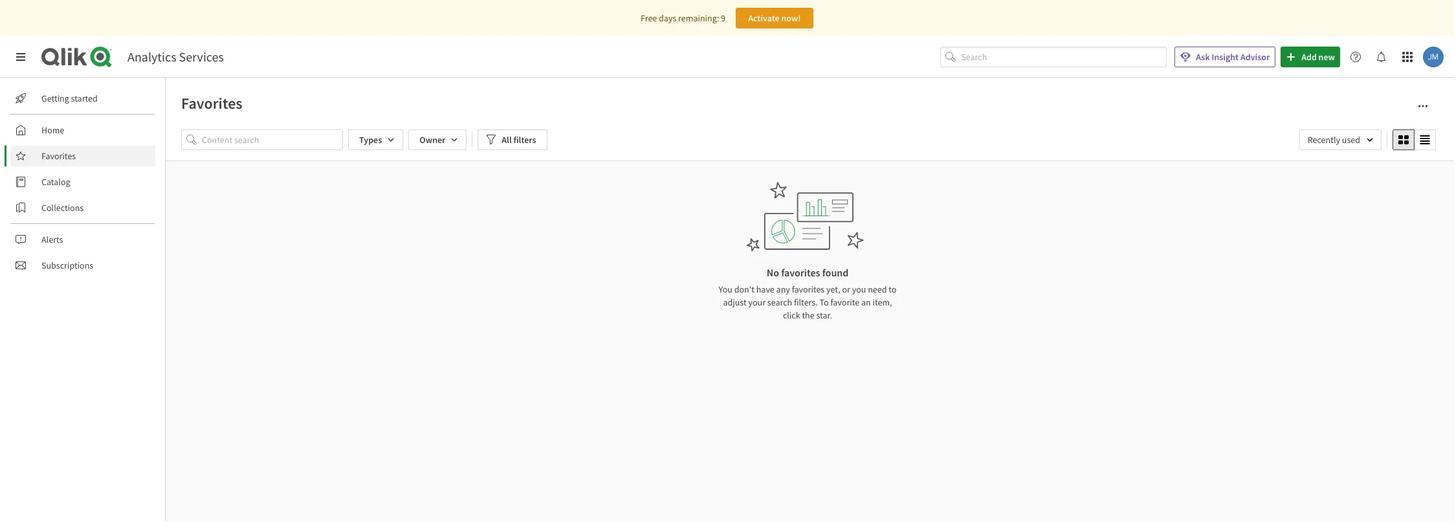 Task type: locate. For each thing, give the bounding box(es) containing it.
1 vertical spatial favorites
[[41, 150, 76, 162]]

to
[[820, 296, 829, 308]]

more actions image
[[1418, 101, 1429, 111]]

favorites up the any
[[781, 266, 820, 279]]

days
[[659, 12, 677, 24]]

recently used
[[1308, 134, 1361, 146]]

0 vertical spatial favorites
[[181, 93, 243, 113]]

home
[[41, 124, 64, 136]]

0 vertical spatial favorites
[[781, 266, 820, 279]]

Search text field
[[961, 46, 1167, 68]]

all
[[502, 134, 512, 146]]

yet,
[[827, 284, 841, 295]]

insight
[[1212, 51, 1239, 63]]

favorites
[[181, 93, 243, 113], [41, 150, 76, 162]]

analytics services element
[[128, 49, 224, 65]]

favorites inside navigation pane 'element'
[[41, 150, 76, 162]]

ask insight advisor button
[[1175, 47, 1276, 67]]

found
[[822, 266, 849, 279]]

favorites up the filters.
[[792, 284, 825, 295]]

the
[[802, 309, 815, 321]]

owner button
[[409, 129, 467, 150]]

favorites up catalog
[[41, 150, 76, 162]]

navigation pane element
[[0, 83, 165, 281]]

used
[[1342, 134, 1361, 146]]

switch view group
[[1393, 129, 1436, 150]]

favorites down services
[[181, 93, 243, 113]]

favorites
[[781, 266, 820, 279], [792, 284, 825, 295]]

activate now! link
[[736, 8, 814, 28]]

filters.
[[794, 296, 818, 308]]

searchbar element
[[941, 46, 1167, 68]]

catalog link
[[10, 172, 155, 192]]

item,
[[873, 296, 892, 308]]

getting started link
[[10, 88, 155, 109]]

Content search text field
[[202, 129, 343, 150]]

have
[[756, 284, 775, 295]]

getting
[[41, 93, 69, 104]]

you
[[719, 284, 733, 295]]

subscriptions link
[[10, 255, 155, 276]]

0 horizontal spatial favorites
[[41, 150, 76, 162]]

favorite
[[831, 296, 860, 308]]

1 horizontal spatial favorites
[[181, 93, 243, 113]]

all filters button
[[478, 129, 547, 150]]

free days remaining: 9
[[641, 12, 726, 24]]

click
[[783, 309, 800, 321]]

new
[[1319, 51, 1335, 63]]

activate
[[748, 12, 780, 24]]

advisor
[[1241, 51, 1270, 63]]

no
[[767, 266, 779, 279]]

services
[[179, 49, 224, 65]]

add new button
[[1281, 47, 1340, 67]]

subscriptions
[[41, 260, 93, 271]]

jeremy miller image
[[1423, 47, 1444, 67]]

analytics services
[[128, 49, 224, 65]]



Task type: describe. For each thing, give the bounding box(es) containing it.
now!
[[782, 12, 801, 24]]

no favorites found you don't have any favorites yet, or you need to adjust your search filters. to favorite an item, click the star.
[[719, 266, 897, 321]]

alerts
[[41, 234, 63, 245]]

1 vertical spatial favorites
[[792, 284, 825, 295]]

home link
[[10, 120, 155, 140]]

or
[[842, 284, 850, 295]]

adjust
[[723, 296, 747, 308]]

add new
[[1302, 51, 1335, 63]]

favorites link
[[10, 146, 155, 166]]

Recently used field
[[1300, 129, 1382, 150]]

remaining:
[[678, 12, 719, 24]]

catalog
[[41, 176, 70, 188]]

filters region
[[181, 127, 1439, 153]]

collections link
[[10, 197, 155, 218]]

ask
[[1196, 51, 1210, 63]]

analytics
[[128, 49, 176, 65]]

owner
[[420, 134, 446, 146]]

9
[[721, 12, 726, 24]]

activate now!
[[748, 12, 801, 24]]

close sidebar menu image
[[16, 52, 26, 62]]

star.
[[817, 309, 832, 321]]

your
[[749, 296, 766, 308]]

all filters
[[502, 134, 536, 146]]

an
[[862, 296, 871, 308]]

any
[[776, 284, 790, 295]]

don't
[[734, 284, 755, 295]]

getting started
[[41, 93, 98, 104]]

add
[[1302, 51, 1317, 63]]

recently
[[1308, 134, 1340, 146]]

filters
[[514, 134, 536, 146]]

types
[[359, 134, 382, 146]]

alerts link
[[10, 229, 155, 250]]

collections
[[41, 202, 84, 214]]

ask insight advisor
[[1196, 51, 1270, 63]]

free
[[641, 12, 657, 24]]

types button
[[348, 129, 403, 150]]

need
[[868, 284, 887, 295]]

to
[[889, 284, 897, 295]]

started
[[71, 93, 98, 104]]

search
[[768, 296, 792, 308]]

you
[[852, 284, 866, 295]]



Task type: vqa. For each thing, say whether or not it's contained in the screenshot.
Filters region
yes



